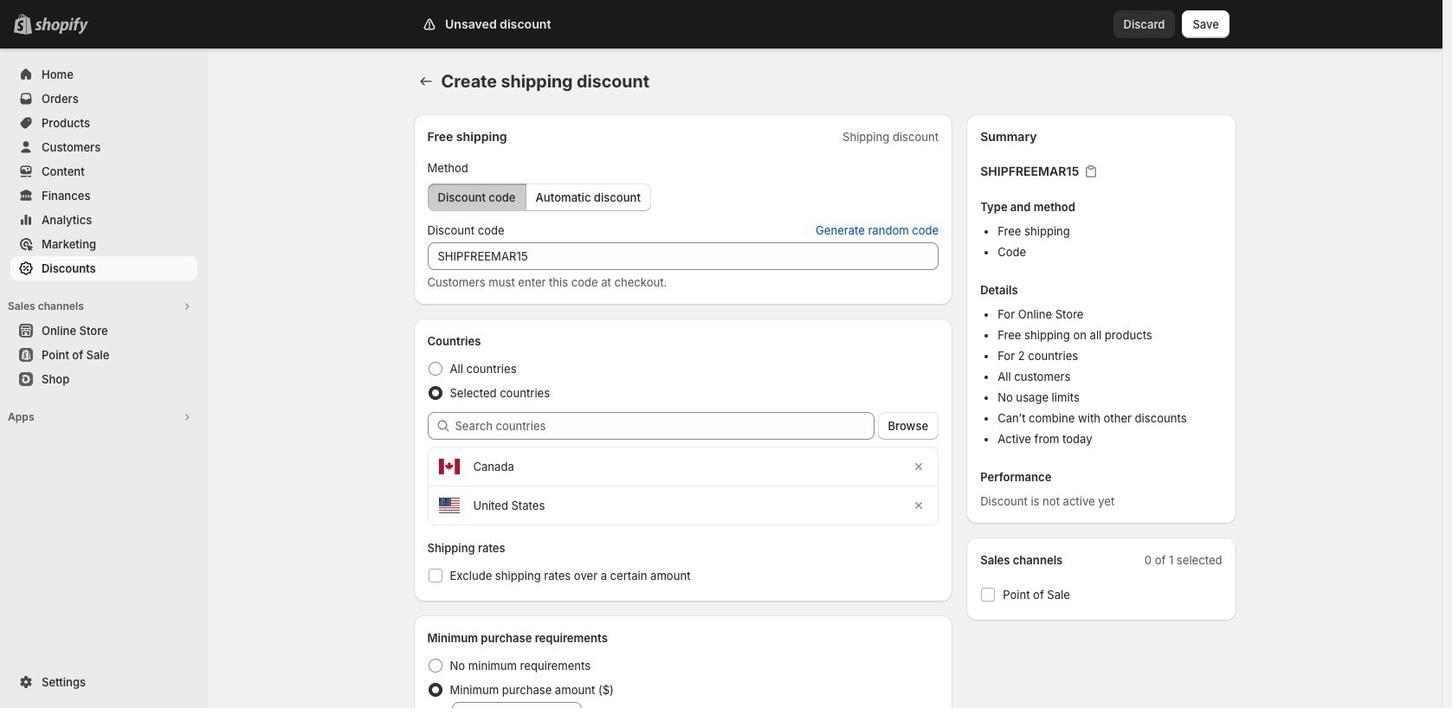 Task type: vqa. For each thing, say whether or not it's contained in the screenshot.
3rd 25, from the bottom of the Settings Dialog
no



Task type: describe. For each thing, give the bounding box(es) containing it.
0.00 text field
[[475, 702, 582, 709]]

Search countries text field
[[455, 412, 874, 440]]



Task type: locate. For each thing, give the bounding box(es) containing it.
shopify image
[[35, 17, 88, 35]]

None text field
[[427, 243, 939, 270]]



